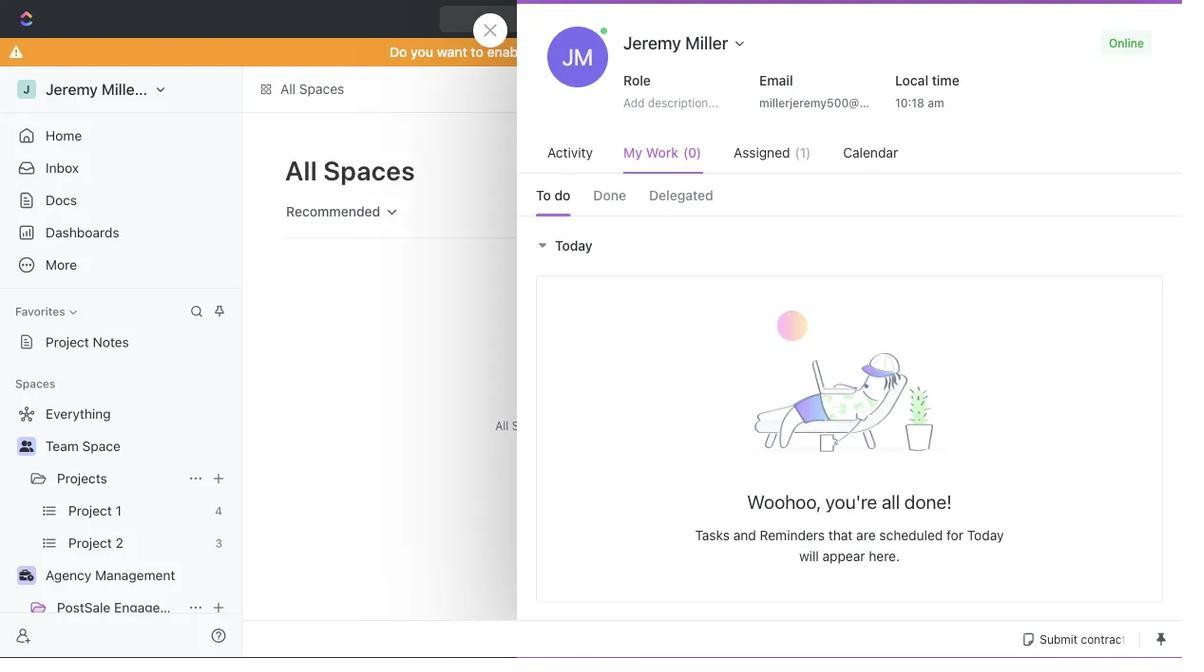 Task type: locate. For each thing, give the bounding box(es) containing it.
do
[[390, 44, 407, 60]]

agency management down 2 at the bottom left
[[46, 568, 175, 584]]

1 vertical spatial space
[[82, 439, 121, 454]]

j
[[23, 83, 30, 96]]

my work (0)
[[624, 145, 702, 161]]

to do button
[[536, 176, 571, 216]]

tree
[[8, 399, 234, 659]]

search... up do you want to enable browser notifications? enable hide this
[[576, 11, 630, 27]]

tree containing everything
[[8, 399, 234, 659]]

1 horizontal spatial search...
[[732, 204, 786, 220]]

0 horizontal spatial agency management
[[46, 568, 175, 584]]

new up local
[[914, 11, 942, 27]]

assigned (1)
[[734, 145, 811, 161]]

new space button
[[688, 156, 798, 186]]

1 vertical spatial agency management
[[46, 568, 175, 584]]

agency management right agency management, , element
[[888, 275, 1021, 291]]

spaces
[[299, 81, 344, 97], [323, 154, 415, 186], [908, 162, 964, 182], [15, 377, 55, 391], [512, 419, 552, 433]]

today down do
[[555, 238, 593, 253]]

0 vertical spatial jeremy
[[624, 32, 682, 53]]

tasks
[[695, 528, 730, 543]]

jeremy
[[624, 32, 682, 53], [46, 80, 98, 98]]

favorites button
[[8, 300, 84, 323]]

space inside tree
[[82, 439, 121, 454]]

1 vertical spatial management
[[95, 568, 175, 584]]

1 horizontal spatial new
[[914, 11, 942, 27]]

woohoo, you're all done!
[[748, 491, 952, 513]]

agency management inside tree
[[46, 568, 175, 584]]

postsale
[[57, 600, 111, 616]]

0 horizontal spatial space
[[82, 439, 121, 454]]

assigned
[[734, 145, 791, 161]]

recommended
[[286, 204, 381, 220]]

calendar
[[844, 145, 899, 161]]

1 horizontal spatial jeremy
[[624, 32, 682, 53]]

done button
[[594, 176, 627, 216]]

tab list
[[517, 174, 1183, 216]]

space
[[748, 163, 786, 179], [82, 439, 121, 454]]

0 vertical spatial agency
[[888, 275, 935, 291]]

space inside button
[[748, 163, 786, 179]]

millerjeremy500@gmail.com
[[760, 96, 917, 109]]

0 vertical spatial new
[[914, 11, 942, 27]]

all
[[280, 81, 296, 97], [285, 154, 317, 186], [496, 419, 509, 433]]

0 horizontal spatial new
[[717, 163, 744, 179]]

role
[[624, 73, 651, 88]]

0 horizontal spatial today
[[555, 238, 593, 253]]

miller's
[[102, 80, 153, 98]]

search... down new space at the top right of the page
[[732, 204, 786, 220]]

docs link
[[8, 185, 234, 216]]

project down favorites button
[[46, 335, 89, 350]]

tasks and reminders that are scheduled for today will appear here.
[[695, 528, 1004, 565]]

0 vertical spatial all
[[280, 81, 296, 97]]

all right workspace
[[280, 81, 296, 97]]

to
[[471, 44, 484, 60]]

new for new
[[914, 11, 942, 27]]

agency management
[[888, 275, 1021, 291], [46, 568, 175, 584]]

jeremy for jeremy miller's workspace
[[46, 80, 98, 98]]

notes
[[93, 335, 129, 350]]

this
[[770, 44, 793, 60]]

user group image
[[19, 441, 34, 453]]

1 vertical spatial jeremy
[[46, 80, 98, 98]]

miller
[[686, 32, 729, 53]]

jeremy miller
[[624, 32, 729, 53]]

all left joined
[[496, 419, 509, 433]]

0 vertical spatial project
[[46, 335, 89, 350]]

1 horizontal spatial today
[[968, 528, 1004, 543]]

appear
[[823, 549, 866, 565]]

agency right agency management, , element
[[888, 275, 935, 291]]

1 vertical spatial new
[[717, 163, 744, 179]]

project for project notes
[[46, 335, 89, 350]]

2 vertical spatial project
[[68, 536, 112, 551]]

space down everything link
[[82, 439, 121, 454]]

all up the recommended
[[285, 154, 317, 186]]

1 vertical spatial today
[[968, 528, 1004, 543]]

projects
[[57, 471, 107, 487]]

⌘k
[[715, 11, 736, 27]]

management inside tree
[[95, 568, 175, 584]]

0 vertical spatial management
[[939, 275, 1021, 291]]

everything link
[[8, 399, 230, 430]]

to do
[[536, 188, 571, 203]]

everything
[[46, 406, 111, 422]]

here.
[[869, 549, 900, 565]]

jeremy up role
[[624, 32, 682, 53]]

1 horizontal spatial space
[[748, 163, 786, 179]]

3
[[215, 537, 222, 550]]

today right for in the right bottom of the page
[[968, 528, 1004, 543]]

project left 2 at the bottom left
[[68, 536, 112, 551]]

1 vertical spatial search...
[[732, 204, 786, 220]]

jeremy inside sidebar navigation
[[46, 80, 98, 98]]

today
[[555, 238, 593, 253], [968, 528, 1004, 543]]

will
[[800, 549, 819, 565]]

0 vertical spatial today
[[555, 238, 593, 253]]

inbox
[[46, 160, 79, 176]]

to do tab panel
[[517, 216, 1183, 659]]

all spaces joined
[[496, 419, 587, 433]]

tab list containing to do
[[517, 174, 1183, 216]]

visible spaces
[[854, 162, 964, 182]]

project 2
[[68, 536, 123, 551]]

jeremy miller button
[[616, 27, 755, 59], [616, 27, 755, 59]]

0 vertical spatial space
[[748, 163, 786, 179]]

that
[[829, 528, 853, 543]]

1 horizontal spatial management
[[939, 275, 1021, 291]]

business time image
[[19, 570, 34, 582]]

description...
[[648, 96, 719, 109]]

new down assigned
[[717, 163, 744, 179]]

jeremy right j
[[46, 80, 98, 98]]

delegated button
[[649, 176, 714, 216]]

(1)
[[795, 145, 811, 161]]

1 vertical spatial project
[[68, 503, 112, 519]]

engagements
[[114, 600, 198, 616]]

workspace
[[157, 80, 236, 98]]

notifications?
[[587, 44, 672, 60]]

agency
[[888, 275, 935, 291], [46, 568, 92, 584]]

all spaces
[[280, 81, 344, 97], [285, 154, 415, 186]]

0 horizontal spatial agency
[[46, 568, 92, 584]]

1 vertical spatial agency
[[46, 568, 92, 584]]

project 1
[[68, 503, 122, 519]]

are
[[857, 528, 876, 543]]

project 1 link
[[68, 496, 208, 527]]

email millerjeremy500@gmail.com
[[760, 73, 917, 109]]

woohoo,
[[748, 491, 821, 513]]

4
[[215, 505, 222, 518]]

0 horizontal spatial jeremy
[[46, 80, 98, 98]]

2 vertical spatial all
[[496, 419, 509, 433]]

project 2 link
[[68, 529, 208, 559]]

space down assigned
[[748, 163, 786, 179]]

project left 1
[[68, 503, 112, 519]]

management
[[939, 275, 1021, 291], [95, 568, 175, 584]]

agency inside tree
[[46, 568, 92, 584]]

new
[[914, 11, 942, 27], [717, 163, 744, 179]]

done!
[[905, 491, 952, 513]]

1 horizontal spatial agency management
[[888, 275, 1021, 291]]

0 horizontal spatial management
[[95, 568, 175, 584]]

agency up postsale
[[46, 568, 92, 584]]

0 vertical spatial search...
[[576, 11, 630, 27]]

search... inside button
[[732, 204, 786, 220]]



Task type: vqa. For each thing, say whether or not it's contained in the screenshot.
Project 1
yes



Task type: describe. For each thing, give the bounding box(es) containing it.
to
[[536, 188, 551, 203]]

spaces inside sidebar navigation
[[15, 377, 55, 391]]

projects link
[[57, 464, 181, 494]]

1 vertical spatial all
[[285, 154, 317, 186]]

jeremy miller's workspace
[[46, 80, 236, 98]]

and
[[734, 528, 757, 543]]

add description... button
[[616, 91, 742, 114]]

upgrade link
[[789, 6, 880, 32]]

0 vertical spatial agency management
[[888, 275, 1021, 291]]

new space
[[717, 163, 786, 179]]

space for new space
[[748, 163, 786, 179]]

done
[[594, 188, 627, 203]]

team space link
[[46, 432, 230, 462]]

postsale engagements
[[57, 600, 198, 616]]

jeremy for jeremy miller
[[624, 32, 682, 53]]

agency management link
[[46, 561, 230, 591]]

1 vertical spatial all spaces
[[285, 154, 415, 186]]

jm
[[563, 44, 593, 70]]

favorites
[[15, 305, 65, 318]]

team space
[[46, 439, 121, 454]]

0 vertical spatial all spaces
[[280, 81, 344, 97]]

do
[[555, 188, 571, 203]]

tree inside sidebar navigation
[[8, 399, 234, 659]]

docs
[[46, 193, 77, 208]]

joined
[[555, 419, 587, 433]]

10:18
[[896, 96, 925, 109]]

for
[[947, 528, 964, 543]]

more
[[46, 257, 77, 273]]

more button
[[8, 250, 234, 280]]

team
[[46, 439, 79, 454]]

online
[[1109, 36, 1145, 49]]

sidebar navigation
[[0, 67, 246, 659]]

dashboards
[[46, 225, 119, 241]]

you
[[411, 44, 434, 60]]

upgrade
[[816, 11, 871, 27]]

role add description...
[[624, 73, 719, 109]]

new button
[[888, 4, 954, 34]]

am
[[928, 96, 945, 109]]

(0)
[[684, 145, 702, 161]]

new for new space
[[717, 163, 744, 179]]

agency management, , element
[[854, 272, 877, 295]]

add
[[624, 96, 645, 109]]

do you want to enable browser notifications? enable hide this
[[390, 44, 793, 60]]

activity
[[548, 145, 593, 161]]

project for project 1
[[68, 503, 112, 519]]

you're
[[826, 491, 878, 513]]

0 horizontal spatial search...
[[576, 11, 630, 27]]

postsale engagements link
[[57, 593, 198, 624]]

1 horizontal spatial agency
[[888, 275, 935, 291]]

home
[[46, 128, 82, 144]]

2
[[116, 536, 123, 551]]

work
[[646, 145, 679, 161]]

tara shultz's workspace, , element
[[17, 80, 36, 99]]

recommended button
[[278, 196, 408, 228]]

enable
[[487, 44, 529, 60]]

hide
[[737, 44, 766, 60]]

email
[[760, 73, 793, 88]]

space for team space
[[82, 439, 121, 454]]

local time 10:18 am
[[896, 73, 960, 109]]

local
[[896, 73, 929, 88]]

browser
[[533, 44, 584, 60]]

project notes
[[46, 335, 129, 350]]

time
[[932, 73, 960, 88]]

inbox link
[[8, 153, 234, 183]]

today inside tasks and reminders that are scheduled for today will appear here.
[[968, 528, 1004, 543]]

dashboards link
[[8, 218, 234, 248]]

scheduled
[[880, 528, 943, 543]]

delegated
[[649, 188, 714, 203]]

project for project 2
[[68, 536, 112, 551]]

all
[[882, 491, 900, 513]]

want
[[437, 44, 468, 60]]

project notes link
[[8, 327, 234, 357]]

search... button
[[705, 197, 798, 227]]

enable
[[685, 44, 728, 60]]

today button
[[536, 238, 598, 253]]

home link
[[8, 121, 234, 151]]

visible
[[854, 162, 904, 182]]

my
[[624, 145, 643, 161]]



